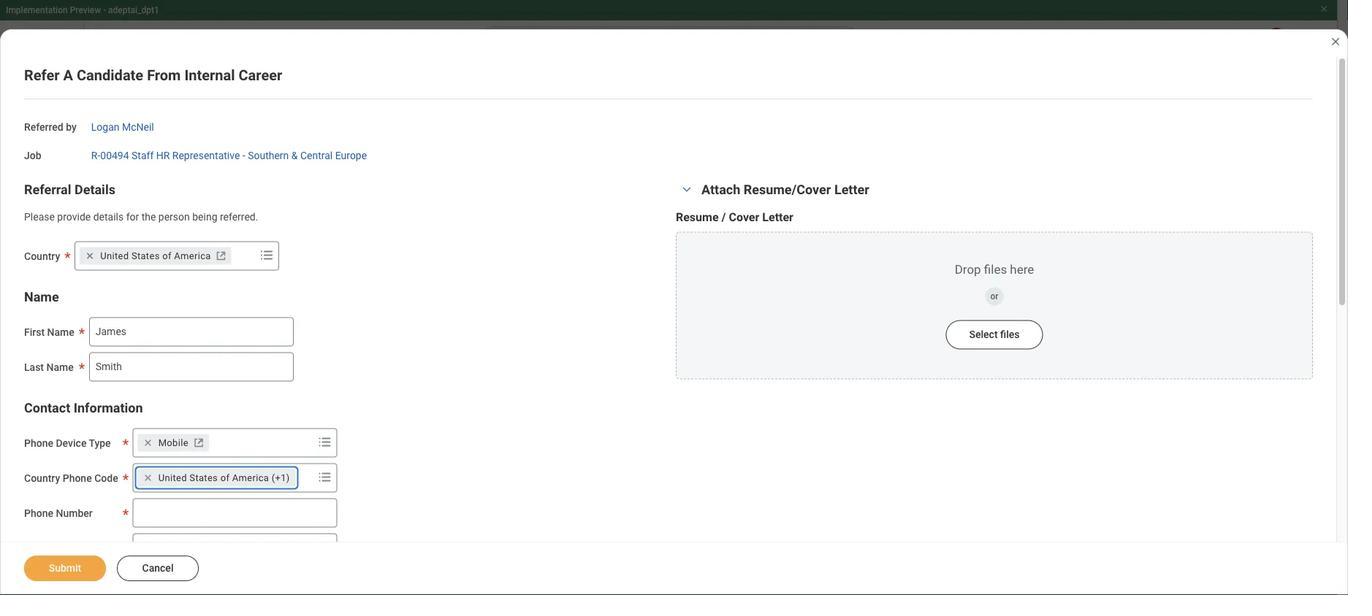 Task type: locate. For each thing, give the bounding box(es) containing it.
1 horizontal spatial with
[[396, 470, 416, 482]]

to
[[203, 355, 212, 367], [455, 380, 464, 392], [167, 394, 176, 406], [594, 394, 603, 406]]

staff
[[243, 84, 268, 98], [132, 150, 154, 162], [167, 260, 199, 277]]

select files
[[969, 329, 1020, 341]]

1 vertical spatial states
[[190, 473, 218, 484]]

x small image for country phone code
[[141, 471, 155, 485]]

1 vertical spatial prompts image
[[316, 469, 334, 486]]

1 horizontal spatial open
[[337, 394, 360, 406]]

of
[[162, 251, 172, 261], [507, 380, 517, 392], [258, 457, 267, 469], [220, 473, 230, 484]]

staff left ext link image on the top of page
[[167, 260, 199, 277]]

the inside we value our talented employees, and whenever possible strive to help one of our associates grow professionally before recruiting new talent to our open positions. if you think the open position you see is right for you, we encourage you to apply!
[[320, 394, 335, 406]]

export to excel image
[[1267, 82, 1285, 99]]

the up representative,
[[320, 470, 335, 482]]

to
[[167, 484, 178, 496]]

internal
[[184, 67, 235, 84]]

x small image left mobile element
[[141, 436, 155, 450]]

excited
[[167, 355, 200, 367]]

phone left code
[[63, 472, 92, 484]]

1 vertical spatial america
[[232, 473, 269, 484]]

1 vertical spatial details
[[75, 182, 115, 197]]

1 horizontal spatial should
[[377, 484, 408, 496]]

states inside option
[[190, 473, 218, 484]]

profile logan mcneil element
[[1288, 28, 1329, 60]]

name up first
[[24, 289, 59, 305]]

prompts image
[[316, 434, 334, 451], [316, 469, 334, 486]]

position
[[363, 394, 399, 406]]

r-
[[91, 150, 100, 162]]

mobile, press delete to clear value, ctrl + enter opens in new window. option
[[138, 434, 209, 452]]

resume / cover letter
[[676, 210, 794, 224]]

have
[[411, 484, 432, 496], [218, 498, 240, 510]]

representative inside the refer a candidate from internal career dialog
[[172, 150, 240, 162]]

united states of america, press delete to clear value, ctrl + enter opens in new window. option
[[80, 247, 231, 265]]

view job posting details main content
[[0, 67, 1337, 596]]

united up 'to'
[[158, 473, 187, 484]]

1 horizontal spatial america
[[232, 473, 269, 484]]

2 horizontal spatial details
[[916, 277, 961, 295]]

top-
[[693, 484, 711, 496]]

employees, inside the responsibilities of the hr representative include guiding employees through the appropriate on and offboarding policies, following up with current employees, assisting the hr manager with administrative tasks, and writing reports. to be successful as an hr representative, you should have excellent interpersonal and teamwork skills. ultimately, a top-notch hr representa tive should have strong written and verbal communication, decision-making, and problem-solving skills.
[[223, 470, 274, 482]]

00494
[[100, 150, 129, 162]]

staff right 00494
[[132, 150, 154, 162]]

southern inside the refer a candidate from internal career dialog
[[248, 150, 289, 162]]

0 vertical spatial x small image
[[141, 436, 155, 450]]

resume/cover
[[744, 182, 831, 197]]

requisition
[[908, 318, 959, 330]]

0 horizontal spatial with
[[167, 470, 186, 482]]

united inside option
[[100, 251, 129, 261]]

staff down career
[[243, 84, 268, 98]]

country down please
[[24, 250, 60, 262]]

of down the person
[[162, 251, 172, 261]]

logan mcneil link
[[91, 118, 154, 133]]

0 vertical spatial phone
[[24, 437, 53, 449]]

the inside 'referral details' group
[[142, 211, 156, 223]]

representative inside group
[[226, 260, 325, 277]]

preview
[[70, 5, 101, 15]]

contact information
[[24, 400, 143, 416]]

associates
[[537, 380, 586, 392]]

country inside contact information group
[[24, 472, 60, 484]]

2 vertical spatial representative
[[226, 260, 325, 277]]

with down the
[[167, 470, 186, 482]]

0 horizontal spatial states
[[131, 251, 160, 261]]

an
[[259, 484, 271, 496]]

policies,
[[692, 457, 729, 469]]

of inside option
[[220, 473, 230, 484]]

contact information button
[[24, 400, 143, 416]]

staff inside the refer a candidate from internal career dialog
[[132, 150, 154, 162]]

of inside the responsibilities of the hr representative include guiding employees through the appropriate on and offboarding policies, following up with current employees, assisting the hr manager with administrative tasks, and writing reports. to be successful as an hr representative, you should have excellent interpersonal and teamwork skills. ultimately, a top-notch hr representa tive should have strong written and verbal communication, decision-making, and problem-solving skills.
[[258, 457, 267, 469]]

and inside we value our talented employees, and whenever possible strive to help one of our associates grow professionally before recruiting new talent to our open positions. if you think the open position you see is right for you, we encourage you to apply!
[[321, 380, 338, 392]]

appropriate
[[548, 457, 600, 469]]

one
[[488, 380, 505, 392]]

0 vertical spatial skills.
[[607, 484, 633, 496]]

2 vertical spatial europe
[[466, 260, 511, 277]]

should down be
[[185, 498, 216, 510]]

1 horizontal spatial staff
[[167, 260, 199, 277]]

apply!
[[605, 394, 632, 406]]

our down value
[[178, 394, 193, 406]]

united right x small image
[[100, 251, 129, 261]]

0 horizontal spatial details
[[75, 182, 115, 197]]

grow up apply!
[[589, 380, 611, 392]]

1 vertical spatial employees,
[[223, 470, 274, 482]]

hr right notch
[[739, 484, 753, 496]]

details inside the refer a candidate from internal career dialog
[[75, 182, 115, 197]]

phone device type
[[24, 437, 111, 449]]

1 vertical spatial staff
[[132, 150, 154, 162]]

2 vertical spatial southern
[[338, 260, 398, 277]]

of up an
[[258, 457, 267, 469]]

job down referred
[[24, 150, 41, 162]]

1 vertical spatial name
[[47, 326, 74, 338]]

with down guiding
[[396, 470, 416, 482]]

cancel
[[142, 563, 174, 575]]

r-00494 staff hr representative - southern & central europe
[[91, 150, 367, 162]]

have down guiding
[[411, 484, 432, 496]]

hr
[[271, 84, 287, 98], [156, 150, 170, 162], [202, 260, 222, 277], [286, 457, 300, 469], [337, 470, 351, 482], [273, 484, 287, 496], [739, 484, 753, 496]]

adeptai_dpt1
[[108, 5, 159, 15]]

united states of america element
[[100, 249, 211, 263]]

employees,
[[267, 380, 318, 392], [223, 470, 274, 482]]

1 vertical spatial staff hr representative - southern & central europe
[[167, 260, 511, 277]]

for inside 'referral details' group
[[126, 211, 139, 223]]

country up phone number at bottom left
[[24, 472, 60, 484]]

code
[[94, 472, 118, 484]]

states
[[131, 251, 160, 261], [190, 473, 218, 484]]

phone for phone number
[[24, 507, 53, 519]]

refer
[[24, 67, 60, 84]]

0 horizontal spatial for
[[126, 211, 139, 223]]

2 skills. from the top
[[607, 498, 633, 510]]

0 horizontal spatial have
[[218, 498, 240, 510]]

your
[[240, 355, 260, 367]]

device
[[56, 437, 87, 449]]

submit
[[49, 563, 81, 575]]

1 horizontal spatial for
[[473, 394, 486, 406]]

united states of america (+1) element
[[158, 472, 290, 485]]

our right value
[[210, 380, 225, 392]]

0 vertical spatial employees,
[[267, 380, 318, 392]]

and down through
[[514, 470, 531, 482]]

phone left number
[[24, 507, 53, 519]]

you down manager
[[359, 484, 375, 496]]

1 vertical spatial united
[[158, 473, 187, 484]]

1 vertical spatial for
[[473, 394, 486, 406]]

2 vertical spatial central
[[415, 260, 462, 277]]

1 with from the left
[[167, 470, 186, 482]]

0 horizontal spatial letter
[[762, 210, 794, 224]]

of for the responsibilities of the hr representative include guiding employees through the appropriate on and offboarding policies, following up with current employees, assisting the hr manager with administrative tasks, and writing reports. to be successful as an hr representative, you should have excellent interpersonal and teamwork skills. ultimately, a top-notch hr representa tive should have strong written and verbal communication, decision-making, and problem-solving skills.
[[258, 457, 267, 469]]

0 vertical spatial grow
[[214, 355, 237, 367]]

details up 'details' at the left of the page
[[75, 182, 115, 197]]

grow left your
[[214, 355, 237, 367]]

2 country from the top
[[24, 472, 60, 484]]

2 vertical spatial staff
[[167, 260, 199, 277]]

and left whenever
[[321, 380, 338, 392]]

prompts image down the in
[[316, 434, 334, 451]]

name right last
[[46, 361, 74, 373]]

tasks,
[[485, 470, 512, 482]]

employees
[[441, 457, 490, 469]]

details
[[171, 80, 225, 101], [75, 182, 115, 197], [916, 277, 961, 295]]

details right posting
[[171, 80, 225, 101]]

1 horizontal spatial &
[[401, 260, 411, 277]]

view printable version (pdf) image
[[1302, 82, 1320, 99]]

1 vertical spatial grow
[[589, 380, 611, 392]]

0 vertical spatial letter
[[835, 182, 870, 197]]

2 prompts image from the top
[[316, 469, 334, 486]]

1 vertical spatial country
[[24, 472, 60, 484]]

1 vertical spatial central
[[300, 150, 333, 162]]

being
[[192, 211, 217, 223]]

for right 'details' at the left of the page
[[126, 211, 139, 223]]

2 vertical spatial phone
[[24, 507, 53, 519]]

staff hr representative - southern & central europe inside group
[[167, 260, 511, 277]]

name for last
[[46, 361, 74, 373]]

2 x small image from the top
[[141, 471, 155, 485]]

should up communication,
[[377, 484, 408, 496]]

chevron down image
[[678, 185, 696, 195]]

open down whenever
[[337, 394, 360, 406]]

should
[[377, 484, 408, 496], [185, 498, 216, 510]]

america inside option
[[232, 473, 269, 484]]

tive
[[167, 484, 807, 510]]

job up job requisition id
[[888, 277, 912, 295]]

assisting
[[277, 470, 318, 482]]

1 horizontal spatial states
[[190, 473, 218, 484]]

representative
[[303, 457, 367, 469]]

0 vertical spatial &
[[426, 84, 433, 98]]

1 vertical spatial europe
[[335, 150, 367, 162]]

and
[[321, 380, 338, 392], [616, 457, 633, 469], [514, 470, 531, 482], [540, 484, 557, 496], [308, 498, 325, 510], [513, 498, 530, 510]]

our
[[210, 380, 225, 392], [519, 380, 534, 392], [178, 394, 193, 406], [335, 419, 350, 431]]

view job posting details
[[29, 80, 225, 101]]

for down help
[[473, 394, 486, 406]]

united states of america (+1)
[[158, 473, 290, 484]]

0 vertical spatial representative
[[290, 84, 367, 98]]

our people make all the difference in our success
[[167, 419, 390, 431]]

prompts image up verbal
[[316, 469, 334, 486]]

1 horizontal spatial details
[[171, 80, 225, 101]]

hr inside the refer a candidate from internal career dialog
[[156, 150, 170, 162]]

offboarding
[[636, 457, 689, 469]]

letter down attach resume/cover letter
[[762, 210, 794, 224]]

1 open from the left
[[196, 394, 218, 406]]

have down successful
[[218, 498, 240, 510]]

0 horizontal spatial america
[[174, 251, 211, 261]]

of up successful
[[220, 473, 230, 484]]

details up requisition
[[916, 277, 961, 295]]

you down possible
[[402, 394, 418, 406]]

states inside option
[[131, 251, 160, 261]]

resume / cover letter region
[[676, 210, 1313, 380]]

letter inside region
[[762, 210, 794, 224]]

1 horizontal spatial have
[[411, 484, 432, 496]]

country for country
[[24, 250, 60, 262]]

skills. right solving on the bottom left of page
[[607, 498, 633, 510]]

grow
[[214, 355, 237, 367], [589, 380, 611, 392]]

the left the person
[[142, 211, 156, 223]]

1 vertical spatial letter
[[762, 210, 794, 224]]

our right the in
[[335, 419, 350, 431]]

0 vertical spatial country
[[24, 250, 60, 262]]

0 vertical spatial america
[[174, 251, 211, 261]]

refer a candidate from internal career dialog
[[0, 29, 1348, 596]]

phone left device
[[24, 437, 53, 449]]

job for job requisition id
[[888, 318, 905, 330]]

1 prompts image from the top
[[316, 434, 334, 451]]

to left apply!
[[594, 394, 603, 406]]

0 vertical spatial central
[[436, 84, 473, 98]]

staff hr representative - southern & central europe button
[[167, 260, 511, 277]]

0 horizontal spatial staff
[[132, 150, 154, 162]]

and down writing
[[540, 484, 557, 496]]

0 vertical spatial staff
[[243, 84, 268, 98]]

employees, up think
[[267, 380, 318, 392]]

2 vertical spatial name
[[46, 361, 74, 373]]

america inside option
[[174, 251, 211, 261]]

& inside group
[[401, 260, 411, 277]]

cancel button
[[117, 556, 199, 582]]

job details group
[[888, 274, 1171, 596]]

attach resume/cover letter
[[702, 182, 870, 197]]

employees, up the as at bottom
[[223, 470, 274, 482]]

hr down representative
[[337, 470, 351, 482]]

0 horizontal spatial open
[[196, 394, 218, 406]]

x small image
[[141, 436, 155, 450], [141, 471, 155, 485]]

states for country
[[131, 251, 160, 261]]

2 vertical spatial details
[[916, 277, 961, 295]]

0 horizontal spatial &
[[291, 150, 298, 162]]

staff hr representative - southern & central europe
[[243, 84, 512, 98], [167, 260, 511, 277]]

of up we
[[507, 380, 517, 392]]

1 vertical spatial southern
[[248, 150, 289, 162]]

skills. down 'on' at the left bottom
[[607, 484, 633, 496]]

america up the as at bottom
[[232, 473, 269, 484]]

of inside option
[[162, 251, 172, 261]]

2 vertical spatial &
[[401, 260, 411, 277]]

x small image inside united states of america (+1), press delete to clear value. option
[[141, 471, 155, 485]]

ext link image
[[214, 249, 229, 263]]

states up successful
[[190, 473, 218, 484]]

0 vertical spatial prompts image
[[316, 434, 334, 451]]

europe inside staff hr representative - southern & central europe group
[[466, 260, 511, 277]]

job inside the refer a candidate from internal career dialog
[[24, 150, 41, 162]]

1 vertical spatial x small image
[[141, 471, 155, 485]]

states down please provide details for the person being referred.
[[131, 251, 160, 261]]

2 with from the left
[[396, 470, 416, 482]]

0 horizontal spatial should
[[185, 498, 216, 510]]

logan
[[91, 121, 120, 133]]

job left requisition
[[888, 318, 905, 330]]

contact information group
[[24, 399, 661, 596]]

1 vertical spatial skills.
[[607, 498, 633, 510]]

1 country from the top
[[24, 250, 60, 262]]

letter
[[835, 182, 870, 197], [762, 210, 794, 224]]

whenever
[[340, 380, 384, 392]]

-
[[103, 5, 106, 15], [370, 84, 373, 98], [242, 150, 245, 162], [328, 260, 334, 277]]

the right think
[[320, 394, 335, 406]]

1 vertical spatial representative
[[172, 150, 240, 162]]

job for job
[[24, 150, 41, 162]]

x small image left 'to'
[[141, 471, 155, 485]]

representative,
[[289, 484, 356, 496]]

1 horizontal spatial grow
[[589, 380, 611, 392]]

the responsibilities of the hr representative include guiding employees through the appropriate on and offboarding policies, following up with current employees, assisting the hr manager with administrative tasks, and writing reports. to be successful as an hr representative, you should have excellent interpersonal and teamwork skills. ultimately, a top-notch hr representa tive should have strong written and verbal communication, decision-making, and problem-solving skills.
[[167, 457, 807, 510]]

1 horizontal spatial united
[[158, 473, 187, 484]]

1 x small image from the top
[[141, 436, 155, 450]]

united inside option
[[158, 473, 187, 484]]

ultimately,
[[636, 484, 683, 496]]

with
[[167, 470, 186, 482], [396, 470, 416, 482]]

letter right resume/cover
[[835, 182, 870, 197]]

- inside the refer a candidate from internal career dialog
[[242, 150, 245, 162]]

open down value
[[196, 394, 218, 406]]

0 horizontal spatial united
[[100, 251, 129, 261]]

communication,
[[358, 498, 431, 510]]

x small image
[[83, 249, 97, 263]]

to down the we
[[167, 394, 176, 406]]

0 vertical spatial united
[[100, 251, 129, 261]]

notifications large image
[[1219, 37, 1234, 51]]

america left ext link image on the top of page
[[174, 251, 211, 261]]

1 vertical spatial have
[[218, 498, 240, 510]]

open
[[196, 394, 218, 406], [337, 394, 360, 406]]

provide
[[57, 211, 91, 223]]

recruiting
[[712, 380, 755, 392]]

1 vertical spatial &
[[291, 150, 298, 162]]

representative
[[290, 84, 367, 98], [172, 150, 240, 162], [226, 260, 325, 277]]

0 vertical spatial states
[[131, 251, 160, 261]]

name right first
[[47, 326, 74, 338]]

0 vertical spatial for
[[126, 211, 139, 223]]

/
[[722, 210, 726, 224]]

hr right 00494
[[156, 150, 170, 162]]

to up right
[[455, 380, 464, 392]]

phone for phone device type
[[24, 437, 53, 449]]

0 horizontal spatial grow
[[214, 355, 237, 367]]

2 open from the left
[[337, 394, 360, 406]]

0 vertical spatial have
[[411, 484, 432, 496]]



Task type: describe. For each thing, give the bounding box(es) containing it.
mobile
[[158, 438, 188, 449]]

name for first
[[47, 326, 74, 338]]

as
[[246, 484, 257, 496]]

career?
[[263, 355, 297, 367]]

r-00494 staff hr representative - southern & central europe link
[[91, 147, 367, 162]]

we
[[509, 394, 522, 406]]

details
[[93, 211, 124, 223]]

x small image for phone device type
[[141, 436, 155, 450]]

if
[[268, 394, 274, 406]]

cover
[[729, 210, 760, 224]]

prompts image for country phone code
[[316, 469, 334, 486]]

a
[[63, 67, 73, 84]]

make
[[218, 419, 244, 431]]

0 vertical spatial europe
[[476, 84, 512, 98]]

first
[[24, 326, 45, 338]]

our up we
[[519, 380, 534, 392]]

prompts image
[[258, 246, 276, 264]]

0 vertical spatial should
[[377, 484, 408, 496]]

grow inside we value our talented employees, and whenever possible strive to help one of our associates grow professionally before recruiting new talent to our open positions. if you think the open position you see is right for you, we encourage you to apply!
[[589, 380, 611, 392]]

type
[[89, 437, 111, 449]]

before
[[680, 380, 709, 392]]

positions.
[[221, 394, 265, 406]]

Last Name text field
[[89, 352, 294, 382]]

right
[[449, 394, 470, 406]]

details for job details
[[916, 277, 961, 295]]

help
[[466, 380, 485, 392]]

attach resume/cover letter group
[[676, 181, 1313, 380]]

job for job details
[[888, 277, 912, 295]]

files
[[1001, 329, 1020, 341]]

america for country phone code
[[232, 473, 269, 484]]

details for referral details
[[75, 182, 115, 197]]

ext link image
[[191, 436, 206, 450]]

difference
[[276, 419, 322, 431]]

in
[[324, 419, 333, 431]]

guiding
[[405, 457, 439, 469]]

current
[[188, 470, 221, 482]]

person
[[158, 211, 190, 223]]

inbox large image
[[1260, 37, 1275, 51]]

name group
[[24, 288, 661, 382]]

job details
[[888, 277, 961, 295]]

posting
[[106, 80, 167, 101]]

logan mcneil
[[91, 121, 154, 133]]

referral details button
[[24, 182, 115, 197]]

of for united states of america (+1)
[[220, 473, 230, 484]]

First Name text field
[[89, 317, 294, 347]]

hr down career
[[271, 84, 287, 98]]

please
[[24, 211, 55, 223]]

and down interpersonal
[[513, 498, 530, 510]]

success
[[353, 419, 390, 431]]

view
[[29, 80, 68, 101]]

2 horizontal spatial &
[[426, 84, 433, 98]]

problem-
[[532, 498, 572, 510]]

excited to grow your career?
[[167, 355, 297, 367]]

candidate
[[77, 67, 143, 84]]

united for country phone code
[[158, 473, 187, 484]]

1 horizontal spatial letter
[[835, 182, 870, 197]]

to right the excited at the left bottom of page
[[203, 355, 212, 367]]

referred.
[[220, 211, 258, 223]]

the up writing
[[531, 457, 545, 469]]

a
[[685, 484, 691, 496]]

we value our talented employees, and whenever possible strive to help one of our associates grow professionally before recruiting new talent to our open positions. if you think the open position you see is right for you, we encourage you to apply!
[[167, 380, 807, 406]]

2 horizontal spatial staff
[[243, 84, 268, 98]]

be
[[181, 484, 192, 496]]

talent
[[779, 380, 805, 392]]

0 vertical spatial name
[[24, 289, 59, 305]]

hr up assisting
[[286, 457, 300, 469]]

staff inside group
[[167, 260, 199, 277]]

close refer a candidate from internal career image
[[1330, 36, 1342, 48]]

0 vertical spatial southern
[[376, 84, 423, 98]]

number
[[56, 507, 93, 519]]

and down representative,
[[308, 498, 325, 510]]

select files button
[[946, 320, 1043, 350]]

see
[[421, 394, 437, 406]]

- inside banner
[[103, 5, 106, 15]]

all
[[246, 419, 257, 431]]

of inside we value our talented employees, and whenever possible strive to help one of our associates grow professionally before recruiting new talent to our open positions. if you think the open position you see is right for you, we encourage you to apply!
[[507, 380, 517, 392]]

southern inside group
[[338, 260, 398, 277]]

professionally
[[614, 380, 678, 392]]

encourage
[[524, 394, 572, 406]]

job requisition id
[[888, 318, 971, 330]]

decision-
[[433, 498, 474, 510]]

attach
[[702, 182, 740, 197]]

country for country phone code
[[24, 472, 60, 484]]

1 vertical spatial phone
[[63, 472, 92, 484]]

from
[[147, 67, 181, 84]]

include
[[370, 457, 403, 469]]

our
[[167, 419, 183, 431]]

name button
[[24, 289, 59, 305]]

close environment banner image
[[1320, 4, 1329, 13]]

- inside group
[[328, 260, 334, 277]]

manager
[[354, 470, 394, 482]]

submit button
[[24, 556, 106, 582]]

and right 'on' at the left bottom
[[616, 457, 633, 469]]

of for united states of america
[[162, 251, 172, 261]]

implementation preview -   adeptai_dpt1 banner
[[0, 0, 1337, 67]]

america for country
[[174, 251, 211, 261]]

referred by
[[24, 121, 77, 133]]

job right view
[[72, 80, 102, 101]]

europe inside r-00494 staff hr representative - southern & central europe link
[[335, 150, 367, 162]]

central inside r-00494 staff hr representative - southern & central europe link
[[300, 150, 333, 162]]

last
[[24, 361, 44, 373]]

central inside staff hr representative - southern & central europe group
[[415, 260, 462, 277]]

you right "if"
[[277, 394, 293, 406]]

mobile element
[[158, 436, 188, 450]]

first name
[[24, 326, 74, 338]]

0 vertical spatial staff hr representative - southern & central europe
[[243, 84, 512, 98]]

referral
[[24, 182, 71, 197]]

prompts image for phone device type
[[316, 434, 334, 451]]

employees, inside we value our talented employees, and whenever possible strive to help one of our associates grow professionally before recruiting new talent to our open positions. if you think the open position you see is right for you, we encourage you to apply!
[[267, 380, 318, 392]]

hr down (+1)
[[273, 484, 287, 496]]

the right all
[[259, 419, 274, 431]]

referred
[[24, 121, 63, 133]]

states for country phone code
[[190, 473, 218, 484]]

making,
[[474, 498, 510, 510]]

hr down being
[[202, 260, 222, 277]]

Phone Number text field
[[133, 499, 337, 528]]

attach resume/cover letter button
[[702, 182, 870, 197]]

staff hr representative - southern & central europe group
[[167, 257, 810, 511]]

think
[[296, 394, 318, 406]]

country phone code
[[24, 472, 118, 484]]

we
[[167, 380, 181, 392]]

implementation
[[6, 5, 68, 15]]

0 vertical spatial details
[[171, 80, 225, 101]]

you inside the responsibilities of the hr representative include guiding employees through the appropriate on and offboarding policies, following up with current employees, assisting the hr manager with administrative tasks, and writing reports. to be successful as an hr representative, you should have excellent interpersonal and teamwork skills. ultimately, a top-notch hr representa tive should have strong written and verbal communication, decision-making, and problem-solving skills.
[[359, 484, 375, 496]]

on
[[602, 457, 614, 469]]

please provide details for the person being referred.
[[24, 211, 258, 223]]

you down associates on the left of the page
[[575, 394, 591, 406]]

united for country
[[100, 251, 129, 261]]

united states of america (+1), press delete to clear value. option
[[138, 469, 296, 487]]

through
[[493, 457, 528, 469]]

search image
[[489, 35, 507, 53]]

representa
[[756, 484, 807, 496]]

1 vertical spatial should
[[185, 498, 216, 510]]

& inside the refer a candidate from internal career dialog
[[291, 150, 298, 162]]

successful
[[194, 484, 244, 496]]

referral details group
[[24, 181, 661, 224]]

value
[[183, 380, 207, 392]]

talented
[[227, 380, 264, 392]]

select
[[969, 329, 998, 341]]

the up (+1)
[[270, 457, 284, 469]]

solving
[[572, 498, 605, 510]]

administrative
[[418, 470, 483, 482]]

for inside we value our talented employees, and whenever possible strive to help one of our associates grow professionally before recruiting new talent to our open positions. if you think the open position you see is right for you, we encourage you to apply!
[[473, 394, 486, 406]]

1 skills. from the top
[[607, 484, 633, 496]]

location
[[888, 376, 927, 388]]

resume
[[676, 210, 719, 224]]

written
[[274, 498, 306, 510]]

reports.
[[567, 470, 603, 482]]

strive
[[427, 380, 452, 392]]



Task type: vqa. For each thing, say whether or not it's contained in the screenshot.
"verbal" on the left bottom of page
yes



